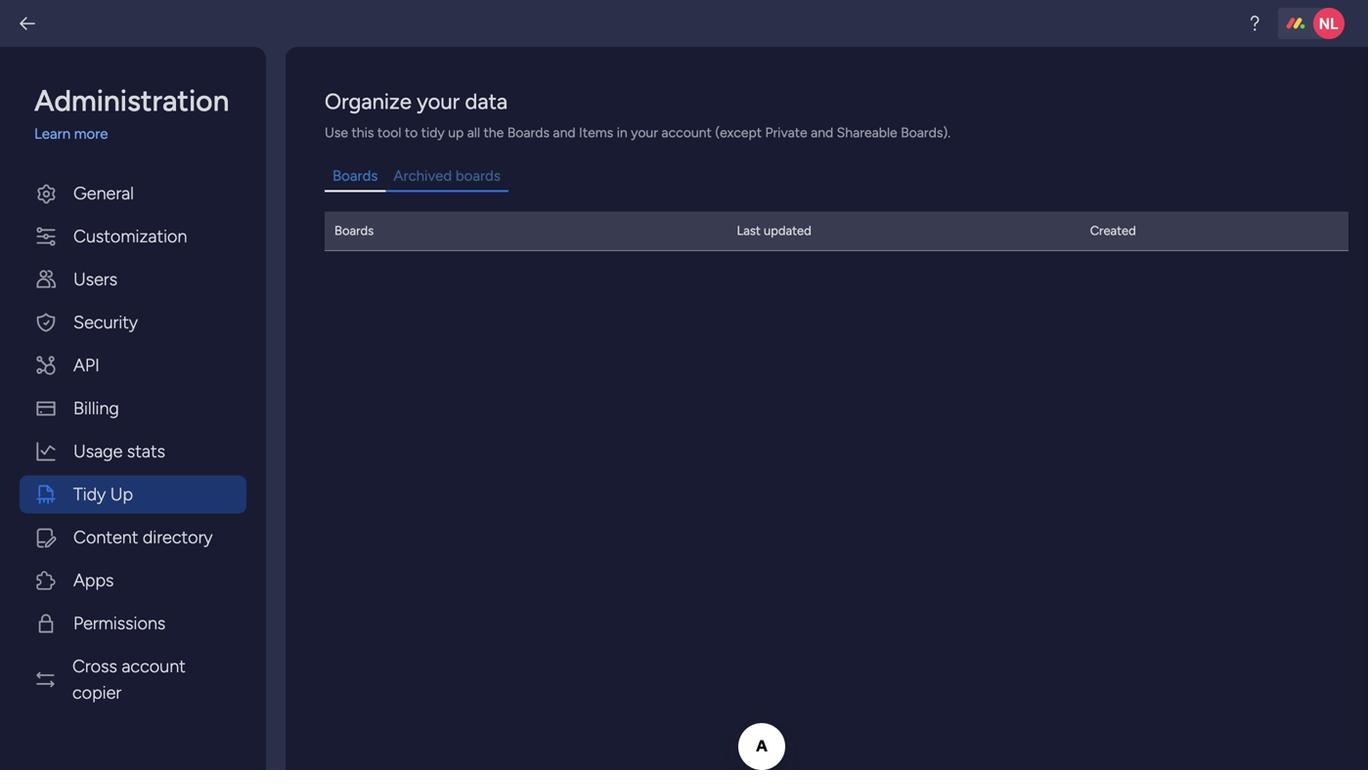 Task type: locate. For each thing, give the bounding box(es) containing it.
permissions button
[[20, 605, 247, 643]]

security button
[[20, 304, 247, 342]]

last
[[737, 223, 761, 239]]

boards down the "this"
[[333, 167, 378, 185]]

and
[[553, 124, 576, 141], [811, 124, 834, 141]]

archived boards link
[[386, 162, 509, 192]]

private
[[765, 124, 808, 141]]

general
[[73, 183, 134, 204]]

and right private
[[811, 124, 834, 141]]

your right the in
[[631, 124, 658, 141]]

your
[[417, 89, 460, 114], [631, 124, 658, 141]]

boards right "the"
[[507, 124, 550, 141]]

updated
[[764, 223, 812, 239]]

apps
[[73, 570, 114, 591]]

content
[[73, 527, 138, 548]]

and left the items in the left top of the page
[[553, 124, 576, 141]]

stats
[[127, 441, 165, 462]]

apps button
[[20, 562, 247, 600]]

2 and from the left
[[811, 124, 834, 141]]

1 horizontal spatial your
[[631, 124, 658, 141]]

0 vertical spatial account
[[662, 124, 712, 141]]

cross account copier button
[[20, 648, 247, 713]]

0 vertical spatial boards
[[507, 124, 550, 141]]

up
[[110, 484, 133, 505]]

0 horizontal spatial account
[[122, 656, 186, 677]]

0 vertical spatial your
[[417, 89, 460, 114]]

billing button
[[20, 390, 247, 428]]

organize your data use this tool to tidy up all the boards and items in your account (except private and shareable boards).
[[325, 89, 951, 141]]

0 horizontal spatial and
[[553, 124, 576, 141]]

content directory button
[[20, 519, 247, 557]]

account left (except
[[662, 124, 712, 141]]

account
[[662, 124, 712, 141], [122, 656, 186, 677]]

learn more link
[[34, 123, 247, 145]]

2 vertical spatial boards
[[335, 223, 374, 239]]

1 vertical spatial account
[[122, 656, 186, 677]]

archived boards
[[394, 167, 501, 185]]

1 and from the left
[[553, 124, 576, 141]]

usage stats button
[[20, 433, 247, 471]]

1 horizontal spatial account
[[662, 124, 712, 141]]

boards
[[507, 124, 550, 141], [333, 167, 378, 185], [335, 223, 374, 239]]

administration learn more
[[34, 83, 229, 143]]

to
[[405, 124, 418, 141]]

api
[[73, 355, 100, 376]]

boards
[[456, 167, 501, 185]]

1 vertical spatial boards
[[333, 167, 378, 185]]

security
[[73, 312, 138, 333]]

cross
[[72, 656, 117, 677]]

boards link
[[325, 162, 386, 192]]

1 horizontal spatial and
[[811, 124, 834, 141]]

boards down boards 'link'
[[335, 223, 374, 239]]

your up tidy
[[417, 89, 460, 114]]

help image
[[1245, 14, 1265, 33]]

organize
[[325, 89, 412, 114]]

0 horizontal spatial your
[[417, 89, 460, 114]]

in
[[617, 124, 628, 141]]

permissions
[[73, 613, 166, 634]]

account down the permissions button
[[122, 656, 186, 677]]

learn
[[34, 125, 71, 143]]

customization button
[[20, 218, 247, 256]]



Task type: describe. For each thing, give the bounding box(es) containing it.
last updated
[[737, 223, 812, 239]]

tidy
[[421, 124, 445, 141]]

back to workspace image
[[18, 14, 37, 33]]

boards inside organize your data use this tool to tidy up all the boards and items in your account (except private and shareable boards).
[[507, 124, 550, 141]]

users
[[73, 269, 118, 290]]

billing
[[73, 398, 119, 419]]

tool
[[377, 124, 402, 141]]

this
[[352, 124, 374, 141]]

boards inside 'link'
[[333, 167, 378, 185]]

tidy up button
[[20, 476, 247, 514]]

shareable
[[837, 124, 898, 141]]

api button
[[20, 347, 247, 385]]

tidy up
[[73, 484, 133, 505]]

up
[[448, 124, 464, 141]]

users button
[[20, 261, 247, 299]]

tidy
[[73, 484, 106, 505]]

the
[[484, 124, 504, 141]]

administration
[[34, 83, 229, 118]]

boards).
[[901, 124, 951, 141]]

data
[[465, 89, 508, 114]]

usage
[[73, 441, 123, 462]]

1 vertical spatial your
[[631, 124, 658, 141]]

general button
[[20, 175, 247, 213]]

account inside organize your data use this tool to tidy up all the boards and items in your account (except private and shareable boards).
[[662, 124, 712, 141]]

noah lott image
[[1314, 8, 1345, 39]]

copier
[[72, 683, 121, 704]]

use
[[325, 124, 348, 141]]

usage stats
[[73, 441, 165, 462]]

account inside cross account copier
[[122, 656, 186, 677]]

cross account copier
[[72, 656, 186, 704]]

directory
[[143, 527, 213, 548]]

items
[[579, 124, 614, 141]]

more
[[74, 125, 108, 143]]

customization
[[73, 226, 187, 247]]

archived
[[394, 167, 452, 185]]

created
[[1091, 223, 1137, 239]]

content directory
[[73, 527, 213, 548]]

(except
[[715, 124, 762, 141]]

all
[[467, 124, 480, 141]]



Task type: vqa. For each thing, say whether or not it's contained in the screenshot.
Donor Management's the and
no



